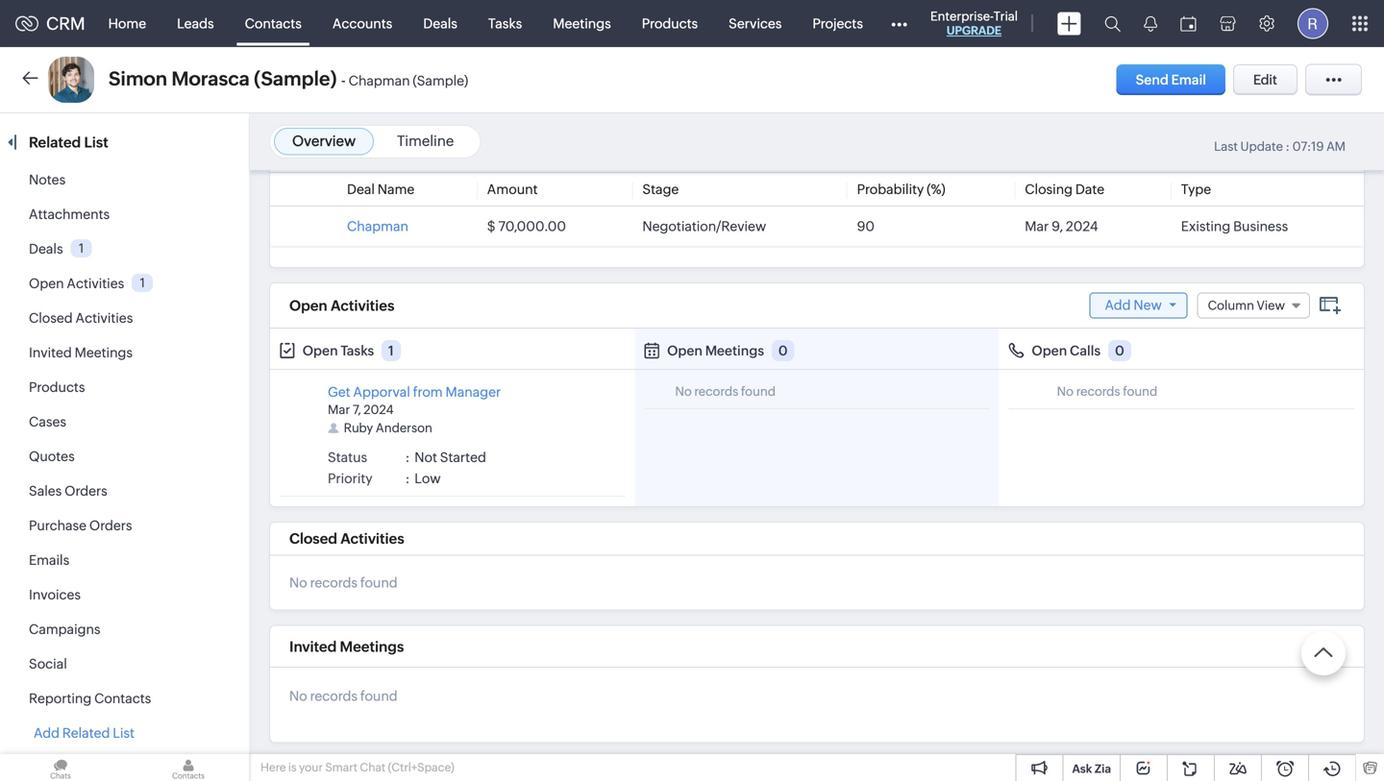 Task type: locate. For each thing, give the bounding box(es) containing it.
0 vertical spatial chapman
[[349, 73, 410, 88]]

mar
[[1025, 219, 1049, 234], [328, 403, 350, 417]]

1 vertical spatial related
[[62, 726, 110, 741]]

closed down open activities link
[[29, 311, 73, 326]]

deals link down attachments link
[[29, 241, 63, 257]]

: left the 07:19
[[1286, 139, 1290, 154]]

here
[[261, 762, 286, 775]]

update
[[1241, 139, 1284, 154]]

add down reporting
[[34, 726, 60, 741]]

1 vertical spatial open activities
[[289, 297, 395, 314]]

1 horizontal spatial mar
[[1025, 219, 1049, 234]]

add
[[1105, 298, 1131, 313], [34, 726, 60, 741]]

closed
[[29, 311, 73, 326], [289, 531, 337, 548]]

1 horizontal spatial add
[[1105, 298, 1131, 313]]

stage link
[[643, 182, 679, 197]]

chapman link
[[347, 219, 409, 234]]

activities up closed activities link
[[67, 276, 124, 291]]

2 0 from the left
[[1115, 343, 1125, 359]]

1 horizontal spatial 0
[[1115, 343, 1125, 359]]

invoices link
[[29, 588, 81, 603]]

0
[[779, 343, 788, 359], [1115, 343, 1125, 359]]

1 vertical spatial :
[[405, 450, 410, 466]]

deals link
[[408, 0, 473, 47], [29, 241, 63, 257]]

contacts up add related list
[[94, 691, 151, 707]]

1 vertical spatial products
[[29, 380, 85, 395]]

list down reporting contacts 'link'
[[113, 726, 135, 741]]

add for add new
[[1105, 298, 1131, 313]]

low
[[415, 471, 441, 487]]

1 vertical spatial orders
[[89, 518, 132, 534]]

1 vertical spatial invited
[[289, 639, 337, 656]]

1 horizontal spatial list
[[113, 726, 135, 741]]

create menu element
[[1046, 0, 1093, 47]]

: not started
[[405, 450, 486, 466]]

contacts up simon morasca (sample) - chapman (sample)
[[245, 16, 302, 31]]

0 vertical spatial contacts
[[245, 16, 302, 31]]

products link
[[627, 0, 714, 47], [29, 380, 85, 395]]

1 horizontal spatial products
[[642, 16, 698, 31]]

0 vertical spatial 1
[[79, 241, 84, 256]]

0 horizontal spatial list
[[84, 134, 108, 151]]

: left low
[[405, 471, 410, 487]]

1 vertical spatial tasks
[[341, 343, 374, 359]]

list
[[84, 134, 108, 151], [113, 726, 135, 741]]

1 vertical spatial add
[[34, 726, 60, 741]]

0 horizontal spatial contacts
[[94, 691, 151, 707]]

negotiation/review
[[643, 219, 767, 234]]

open calls
[[1032, 343, 1101, 359]]

notes
[[29, 172, 66, 188]]

calls
[[1070, 343, 1101, 359]]

meetings
[[553, 16, 611, 31], [706, 343, 765, 359], [75, 345, 133, 361], [340, 639, 404, 656]]

1 horizontal spatial closed activities
[[289, 531, 405, 548]]

0 horizontal spatial 0
[[779, 343, 788, 359]]

chapman (sample) link
[[349, 73, 468, 89]]

1 up open activities link
[[79, 241, 84, 256]]

notes link
[[29, 172, 66, 188]]

07:19
[[1293, 139, 1325, 154]]

2 vertical spatial :
[[405, 471, 410, 487]]

related
[[29, 134, 81, 151], [62, 726, 110, 741]]

products link up cases link
[[29, 380, 85, 395]]

1 vertical spatial deals
[[29, 241, 63, 257]]

1 0 from the left
[[779, 343, 788, 359]]

1 horizontal spatial 1
[[140, 276, 145, 290]]

1 horizontal spatial invited meetings
[[289, 639, 404, 656]]

: for : low
[[405, 471, 410, 487]]

0 horizontal spatial open activities
[[29, 276, 124, 291]]

: low
[[405, 471, 441, 487]]

quotes
[[29, 449, 75, 464]]

campaigns link
[[29, 622, 101, 638]]

products link left services
[[627, 0, 714, 47]]

social
[[29, 657, 67, 672]]

0 horizontal spatial deals link
[[29, 241, 63, 257]]

0 vertical spatial products link
[[627, 0, 714, 47]]

1 up apporval
[[388, 343, 394, 359]]

tasks up get
[[341, 343, 374, 359]]

products up cases link
[[29, 380, 85, 395]]

orders
[[65, 484, 107, 499], [89, 518, 132, 534]]

from
[[413, 385, 443, 400]]

tasks left 'meetings' link
[[488, 16, 522, 31]]

1 vertical spatial deals link
[[29, 241, 63, 257]]

projects
[[813, 16, 863, 31]]

1 right open activities link
[[140, 276, 145, 290]]

1 horizontal spatial (sample)
[[413, 73, 468, 88]]

chapman inside simon morasca (sample) - chapman (sample)
[[349, 73, 410, 88]]

get
[[328, 385, 351, 400]]

0 vertical spatial closed activities
[[29, 311, 133, 326]]

1 vertical spatial products link
[[29, 380, 85, 395]]

deals link up chapman (sample) link
[[408, 0, 473, 47]]

trial
[[994, 9, 1018, 24]]

0 vertical spatial products
[[642, 16, 698, 31]]

attachments link
[[29, 207, 110, 222]]

0 horizontal spatial 1
[[79, 241, 84, 256]]

1 for open activities
[[140, 276, 145, 290]]

orders right purchase
[[89, 518, 132, 534]]

signals image
[[1144, 15, 1158, 32]]

1 vertical spatial closed
[[289, 531, 337, 548]]

mar left "9,"
[[1025, 219, 1049, 234]]

0 vertical spatial deals
[[423, 16, 458, 31]]

0 vertical spatial 2024
[[1066, 219, 1099, 234]]

0 horizontal spatial products
[[29, 380, 85, 395]]

2024
[[1066, 219, 1099, 234], [364, 403, 394, 417]]

-
[[341, 72, 346, 89]]

(sample) inside simon morasca (sample) - chapman (sample)
[[413, 73, 468, 88]]

simon morasca (sample) - chapman (sample)
[[109, 68, 468, 90]]

: for : not started
[[405, 450, 410, 466]]

open activities up closed activities link
[[29, 276, 124, 291]]

open activities up open tasks
[[289, 297, 395, 314]]

0 vertical spatial tasks
[[488, 16, 522, 31]]

$
[[487, 219, 496, 234]]

last
[[1215, 139, 1238, 154]]

edit
[[1254, 72, 1278, 88]]

products left services
[[642, 16, 698, 31]]

create menu image
[[1058, 12, 1082, 35]]

is
[[288, 762, 297, 775]]

send email button
[[1117, 64, 1226, 95]]

closed activities
[[29, 311, 133, 326], [289, 531, 405, 548]]

0 horizontal spatial 2024
[[364, 403, 394, 417]]

deal name
[[347, 182, 415, 197]]

invoices
[[29, 588, 81, 603]]

1 vertical spatial chapman
[[347, 219, 409, 234]]

0 horizontal spatial invited meetings
[[29, 345, 133, 361]]

simon
[[109, 68, 167, 90]]

1 vertical spatial 1
[[140, 276, 145, 290]]

(sample) left -
[[254, 68, 337, 90]]

1 vertical spatial mar
[[328, 403, 350, 417]]

1 vertical spatial 2024
[[364, 403, 394, 417]]

no
[[675, 385, 692, 399], [1057, 385, 1074, 399], [289, 576, 307, 591], [289, 689, 307, 704]]

related up notes
[[29, 134, 81, 151]]

(sample)
[[254, 68, 337, 90], [413, 73, 468, 88]]

deals down attachments link
[[29, 241, 63, 257]]

status
[[328, 450, 367, 466]]

related list
[[29, 134, 112, 151]]

activities
[[67, 276, 124, 291], [331, 297, 395, 314], [75, 311, 133, 326], [341, 531, 405, 548]]

deal
[[347, 182, 375, 197]]

1 for deals
[[79, 241, 84, 256]]

existing
[[1182, 219, 1231, 234]]

invited
[[29, 345, 72, 361], [289, 639, 337, 656]]

mar down get
[[328, 403, 350, 417]]

2 horizontal spatial 1
[[388, 343, 394, 359]]

1 horizontal spatial 2024
[[1066, 219, 1099, 234]]

0 horizontal spatial mar
[[328, 403, 350, 417]]

not
[[415, 450, 437, 466]]

overview link
[[292, 133, 356, 150]]

0 horizontal spatial closed
[[29, 311, 73, 326]]

0 vertical spatial add
[[1105, 298, 1131, 313]]

Column View field
[[1198, 293, 1311, 319]]

projects link
[[798, 0, 879, 47]]

0 vertical spatial open activities
[[29, 276, 124, 291]]

deals left tasks 'link'
[[423, 16, 458, 31]]

related down reporting contacts 'link'
[[62, 726, 110, 741]]

orders up purchase orders
[[65, 484, 107, 499]]

search element
[[1093, 0, 1133, 47]]

0 vertical spatial invited
[[29, 345, 72, 361]]

0 vertical spatial :
[[1286, 139, 1290, 154]]

0 right open meetings
[[779, 343, 788, 359]]

invited meetings
[[29, 345, 133, 361], [289, 639, 404, 656]]

reporting
[[29, 691, 92, 707]]

found
[[741, 385, 776, 399], [1123, 385, 1158, 399], [360, 576, 398, 591], [360, 689, 398, 704]]

1 horizontal spatial tasks
[[488, 16, 522, 31]]

1 vertical spatial invited meetings
[[289, 639, 404, 656]]

reporting contacts link
[[29, 691, 151, 707]]

profile element
[[1287, 0, 1340, 47]]

upgrade
[[947, 24, 1002, 37]]

closed activities down priority
[[289, 531, 405, 548]]

closed down priority
[[289, 531, 337, 548]]

amount link
[[487, 182, 538, 197]]

(sample) up timeline "link"
[[413, 73, 468, 88]]

type
[[1182, 182, 1212, 197]]

2024 right "9,"
[[1066, 219, 1099, 234]]

1 vertical spatial contacts
[[94, 691, 151, 707]]

0 vertical spatial deals link
[[408, 0, 473, 47]]

2 vertical spatial 1
[[388, 343, 394, 359]]

(%)
[[927, 182, 946, 197]]

orders for purchase orders
[[89, 518, 132, 534]]

1 horizontal spatial products link
[[627, 0, 714, 47]]

chapman down "deal name"
[[347, 219, 409, 234]]

: left not
[[405, 450, 410, 466]]

2024 down apporval
[[364, 403, 394, 417]]

morasca
[[172, 68, 250, 90]]

logo image
[[15, 16, 38, 31]]

existing business
[[1182, 219, 1289, 234]]

0 horizontal spatial invited
[[29, 345, 72, 361]]

send
[[1136, 72, 1169, 88]]

1 vertical spatial closed activities
[[289, 531, 405, 548]]

home
[[108, 16, 146, 31]]

closed activities up the "invited meetings" link
[[29, 311, 133, 326]]

0 vertical spatial orders
[[65, 484, 107, 499]]

chapman right -
[[349, 73, 410, 88]]

amount
[[487, 182, 538, 197]]

0 right calls
[[1115, 343, 1125, 359]]

add left the new
[[1105, 298, 1131, 313]]

Other Modules field
[[879, 8, 920, 39]]

last update : 07:19 am
[[1215, 139, 1346, 154]]

0 horizontal spatial products link
[[29, 380, 85, 395]]

sales
[[29, 484, 62, 499]]

$ 70,000.00
[[487, 219, 566, 234]]

open activities
[[29, 276, 124, 291], [289, 297, 395, 314]]

chats image
[[0, 755, 121, 782]]

0 horizontal spatial add
[[34, 726, 60, 741]]

list up attachments link
[[84, 134, 108, 151]]



Task type: vqa. For each thing, say whether or not it's contained in the screenshot.
the leftmost Nov
no



Task type: describe. For each thing, give the bounding box(es) containing it.
manager
[[446, 385, 501, 400]]

reporting contacts
[[29, 691, 151, 707]]

1 horizontal spatial deals
[[423, 16, 458, 31]]

timeline link
[[397, 133, 454, 150]]

attachments
[[29, 207, 110, 222]]

new
[[1134, 298, 1162, 313]]

social link
[[29, 657, 67, 672]]

services link
[[714, 0, 798, 47]]

1 horizontal spatial deals link
[[408, 0, 473, 47]]

signals element
[[1133, 0, 1169, 47]]

anderson
[[376, 421, 433, 436]]

(ctrl+space)
[[388, 762, 455, 775]]

crm link
[[15, 14, 85, 33]]

search image
[[1105, 15, 1121, 32]]

accounts link
[[317, 0, 408, 47]]

purchase orders link
[[29, 518, 132, 534]]

7,
[[353, 403, 361, 417]]

ask zia
[[1073, 763, 1112, 776]]

smart
[[325, 762, 358, 775]]

emails link
[[29, 553, 69, 568]]

0 horizontal spatial tasks
[[341, 343, 374, 359]]

your
[[299, 762, 323, 775]]

1 vertical spatial list
[[113, 726, 135, 741]]

date
[[1076, 182, 1105, 197]]

1 horizontal spatial invited
[[289, 639, 337, 656]]

70,000.00
[[499, 219, 566, 234]]

0 for meetings
[[779, 343, 788, 359]]

crm
[[46, 14, 85, 33]]

column
[[1208, 299, 1255, 313]]

business
[[1234, 219, 1289, 234]]

home link
[[93, 0, 162, 47]]

leads link
[[162, 0, 229, 47]]

email
[[1172, 72, 1207, 88]]

ruby
[[344, 421, 373, 436]]

ask
[[1073, 763, 1093, 776]]

open meetings
[[667, 343, 765, 359]]

0 vertical spatial invited meetings
[[29, 345, 133, 361]]

contacts link
[[229, 0, 317, 47]]

type link
[[1182, 182, 1212, 197]]

campaigns
[[29, 622, 101, 638]]

column view
[[1208, 299, 1286, 313]]

get apporval from manager mar 7, 2024
[[328, 385, 501, 417]]

quotes link
[[29, 449, 75, 464]]

ruby anderson
[[344, 421, 433, 436]]

activities up open tasks
[[331, 297, 395, 314]]

emails
[[29, 553, 69, 568]]

0 horizontal spatial closed activities
[[29, 311, 133, 326]]

orders for sales orders
[[65, 484, 107, 499]]

open tasks
[[303, 343, 374, 359]]

activities up the "invited meetings" link
[[75, 311, 133, 326]]

1 horizontal spatial closed
[[289, 531, 337, 548]]

closing date link
[[1025, 182, 1105, 197]]

leads
[[177, 16, 214, 31]]

open activities link
[[29, 276, 124, 291]]

overview
[[292, 133, 356, 150]]

contacts image
[[128, 755, 249, 782]]

cases
[[29, 414, 66, 430]]

1 horizontal spatial open activities
[[289, 297, 395, 314]]

priority
[[328, 471, 373, 487]]

closed activities link
[[29, 311, 133, 326]]

accounts
[[333, 16, 393, 31]]

0 vertical spatial related
[[29, 134, 81, 151]]

add related list
[[34, 726, 135, 741]]

mar 9, 2024
[[1025, 219, 1099, 234]]

0 vertical spatial closed
[[29, 311, 73, 326]]

tasks link
[[473, 0, 538, 47]]

timeline
[[397, 133, 454, 150]]

chat
[[360, 762, 386, 775]]

profile image
[[1298, 8, 1329, 39]]

calendar image
[[1181, 16, 1197, 31]]

probability (%)
[[857, 182, 946, 197]]

here is your smart chat (ctrl+space)
[[261, 762, 455, 775]]

closing date
[[1025, 182, 1105, 197]]

90
[[857, 219, 875, 234]]

view
[[1257, 299, 1286, 313]]

started
[[440, 450, 486, 466]]

1 horizontal spatial contacts
[[245, 16, 302, 31]]

closing
[[1025, 182, 1073, 197]]

0 for calls
[[1115, 343, 1125, 359]]

meetings link
[[538, 0, 627, 47]]

0 horizontal spatial deals
[[29, 241, 63, 257]]

purchase
[[29, 518, 87, 534]]

services
[[729, 16, 782, 31]]

edit button
[[1234, 64, 1298, 95]]

activities down priority
[[341, 531, 405, 548]]

mar inside get apporval from manager mar 7, 2024
[[328, 403, 350, 417]]

tasks inside 'link'
[[488, 16, 522, 31]]

0 horizontal spatial (sample)
[[254, 68, 337, 90]]

zia
[[1095, 763, 1112, 776]]

send email
[[1136, 72, 1207, 88]]

2024 inside get apporval from manager mar 7, 2024
[[364, 403, 394, 417]]

invited meetings link
[[29, 345, 133, 361]]

add new
[[1105, 298, 1162, 313]]

probability
[[857, 182, 924, 197]]

0 vertical spatial mar
[[1025, 219, 1049, 234]]

name
[[378, 182, 415, 197]]

probability (%) link
[[857, 182, 946, 197]]

products inside products link
[[642, 16, 698, 31]]

sales orders link
[[29, 484, 107, 499]]

0 vertical spatial list
[[84, 134, 108, 151]]

add for add related list
[[34, 726, 60, 741]]



